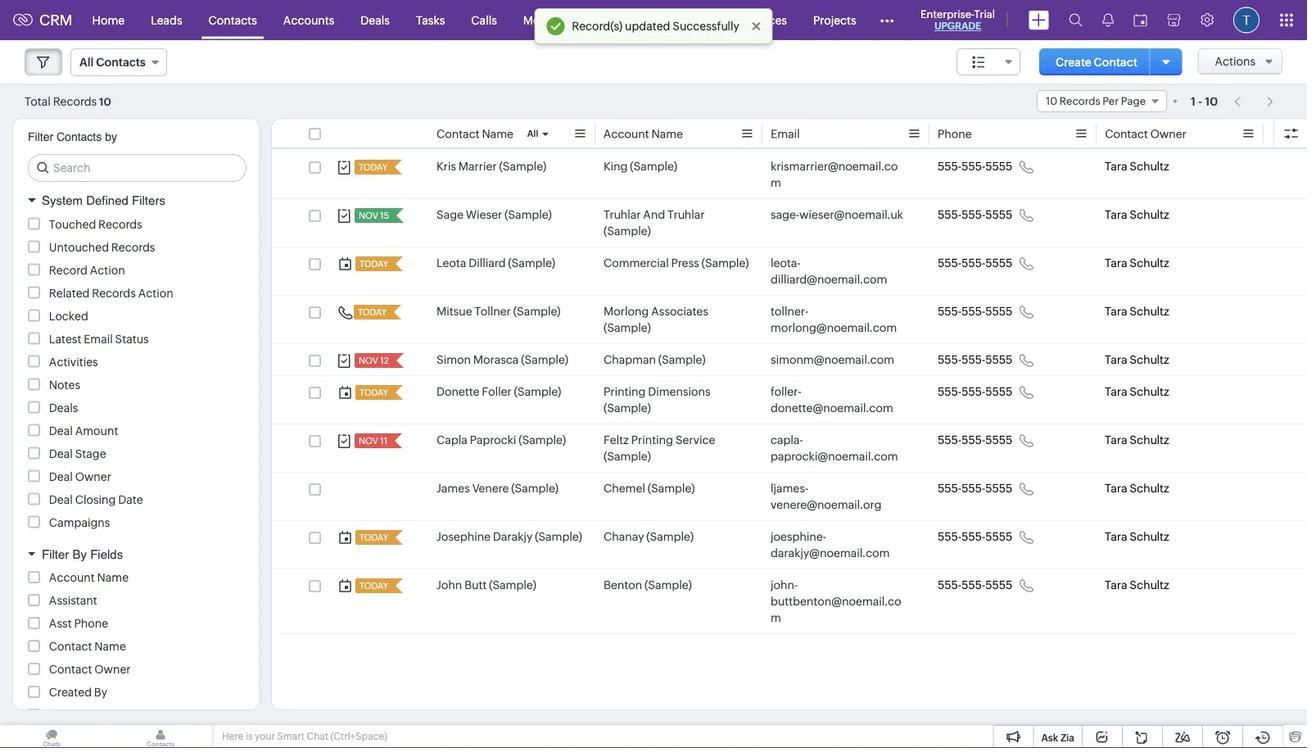 Task type: vqa. For each thing, say whether or not it's contained in the screenshot.
the Today link related to Kris
yes



Task type: describe. For each thing, give the bounding box(es) containing it.
555-555-5555 for sage-wieser@noemail.uk
[[938, 208, 1013, 221]]

leads link
[[138, 0, 196, 40]]

2 truhlar from the left
[[668, 208, 705, 221]]

chemel (sample)
[[604, 482, 695, 495]]

date
[[118, 493, 143, 506]]

capla- paprocki@noemail.com
[[771, 434, 899, 463]]

leads
[[151, 14, 182, 27]]

foller- donette@noemail.com
[[771, 385, 894, 415]]

leota-
[[771, 257, 801, 270]]

your
[[255, 731, 275, 742]]

search image
[[1070, 13, 1083, 27]]

per
[[1103, 95, 1120, 107]]

tasks
[[416, 14, 445, 27]]

1 horizontal spatial deals
[[361, 14, 390, 27]]

total records 10
[[25, 95, 111, 108]]

records for 10
[[1060, 95, 1101, 107]]

enterprise-trial upgrade
[[921, 8, 996, 32]]

2 vertical spatial owner
[[94, 663, 131, 676]]

simon morasca (sample) link
[[437, 352, 569, 368]]

search element
[[1060, 0, 1093, 40]]

5555 for tollner- morlong@noemail.com
[[986, 305, 1013, 318]]

(sample) right venere
[[512, 482, 559, 495]]

m inside krismarrier@noemail.co m
[[771, 176, 782, 189]]

untouched
[[49, 241, 109, 254]]

filter for filter by fields
[[42, 547, 69, 561]]

schultz for foller- donette@noemail.com
[[1131, 385, 1170, 398]]

10 Records Per Page field
[[1037, 90, 1168, 112]]

campaigns
[[49, 516, 110, 529]]

schultz for sage-wieser@noemail.uk
[[1131, 208, 1170, 221]]

5555 for simonm@noemail.com
[[986, 353, 1013, 366]]

5555 for foller- donette@noemail.com
[[986, 385, 1013, 398]]

row group containing kris marrier (sample)
[[272, 151, 1308, 634]]

filter by fields button
[[13, 540, 259, 569]]

Other Modules field
[[870, 7, 905, 33]]

(sample) inside 'truhlar and truhlar (sample)'
[[604, 225, 651, 238]]

deal stage
[[49, 447, 106, 460]]

filter for filter contacts by
[[28, 130, 53, 143]]

555-555-5555 for john- buttbenton@noemail.co m
[[938, 579, 1013, 592]]

leota- dilliard@noemail.com link
[[771, 255, 906, 288]]

fields
[[90, 547, 123, 561]]

tara schultz for capla- paprocki@noemail.com
[[1106, 434, 1170, 447]]

venere
[[473, 482, 509, 495]]

0 horizontal spatial account
[[49, 571, 95, 584]]

m inside john- buttbenton@noemail.co m
[[771, 611, 782, 624]]

filter contacts by
[[28, 130, 117, 143]]

calls link
[[458, 0, 510, 40]]

asst phone
[[49, 617, 108, 630]]

defined
[[86, 193, 129, 208]]

today link for josephine
[[356, 530, 390, 545]]

1
[[1192, 95, 1196, 108]]

created for created time
[[49, 709, 92, 722]]

all contacts
[[79, 56, 146, 69]]

tara schultz for leota- dilliard@noemail.com
[[1106, 257, 1170, 270]]

latest email status
[[49, 332, 149, 345]]

simonm@noemail.com
[[771, 353, 895, 366]]

(sample) inside printing dimensions (sample)
[[604, 402, 651, 415]]

contact inside create contact button
[[1095, 55, 1138, 68]]

(sample) down feltz printing service (sample) link
[[648, 482, 695, 495]]

sage-
[[771, 208, 800, 221]]

home
[[92, 14, 125, 27]]

john-
[[771, 579, 798, 592]]

donette@noemail.com
[[771, 402, 894, 415]]

1 vertical spatial action
[[138, 286, 173, 300]]

projects
[[814, 14, 857, 27]]

today for mitsue tollner (sample)
[[358, 307, 387, 318]]

contacts for filter contacts by
[[57, 130, 102, 143]]

nov for sage
[[359, 211, 379, 221]]

printing dimensions (sample)
[[604, 385, 711, 415]]

printing inside printing dimensions (sample)
[[604, 385, 646, 398]]

chemel (sample) link
[[604, 480, 695, 497]]

all for all contacts
[[79, 56, 94, 69]]

mitsue
[[437, 305, 473, 318]]

meetings link
[[510, 0, 586, 40]]

Search text field
[[29, 155, 246, 181]]

tara for sage-wieser@noemail.uk
[[1106, 208, 1128, 221]]

chanay
[[604, 530, 645, 543]]

ask
[[1042, 732, 1059, 743]]

feltz printing service (sample)
[[604, 434, 716, 463]]

josephine darakjy (sample)
[[437, 530, 583, 543]]

truhlar and truhlar (sample)
[[604, 208, 705, 238]]

0 horizontal spatial contact name
[[49, 640, 126, 653]]

555-555-5555 for capla- paprocki@noemail.com
[[938, 434, 1013, 447]]

simon morasca (sample)
[[437, 353, 569, 366]]

schultz for leota- dilliard@noemail.com
[[1131, 257, 1170, 270]]

today link for mitsue
[[354, 305, 389, 320]]

0 vertical spatial account
[[604, 127, 650, 141]]

555-555-5555 for simonm@noemail.com
[[938, 353, 1013, 366]]

(sample) inside 'feltz printing service (sample)'
[[604, 450, 651, 463]]

contact down asst phone
[[49, 640, 92, 653]]

555-555-5555 for tollner- morlong@noemail.com
[[938, 305, 1013, 318]]

profile image
[[1234, 7, 1260, 33]]

meetings
[[524, 14, 573, 27]]

nov for capla
[[359, 436, 379, 446]]

wieser
[[466, 208, 503, 221]]

is
[[246, 731, 253, 742]]

leota dilliard (sample) link
[[437, 255, 556, 271]]

capla
[[437, 434, 468, 447]]

records for related
[[92, 286, 136, 300]]

deal for deal owner
[[49, 470, 73, 483]]

tara for capla- paprocki@noemail.com
[[1106, 434, 1128, 447]]

filters
[[132, 193, 165, 208]]

nov for simon
[[359, 356, 379, 366]]

total
[[25, 95, 51, 108]]

name up kris marrier (sample) link
[[482, 127, 514, 141]]

deal for deal closing date
[[49, 493, 73, 506]]

james venere (sample)
[[437, 482, 559, 495]]

created by
[[49, 686, 107, 699]]

tara schultz for ljames- venere@noemail.org
[[1106, 482, 1170, 495]]

donette foller (sample)
[[437, 385, 562, 398]]

calls
[[471, 14, 497, 27]]

tara for simonm@noemail.com
[[1106, 353, 1128, 366]]

reports
[[599, 14, 641, 27]]

(sample) right chanay
[[647, 530, 694, 543]]

555-555-5555 for ljames- venere@noemail.org
[[938, 482, 1013, 495]]

james venere (sample) link
[[437, 480, 559, 497]]

by
[[105, 130, 117, 143]]

josephine
[[437, 530, 491, 543]]

555-555-5555 for krismarrier@noemail.co m
[[938, 160, 1013, 173]]

555-555-5555 for leota- dilliard@noemail.com
[[938, 257, 1013, 270]]

contact up created by
[[49, 663, 92, 676]]

reports link
[[586, 0, 654, 40]]

asst
[[49, 617, 72, 630]]

tollner- morlong@noemail.com link
[[771, 303, 906, 336]]

sage
[[437, 208, 464, 221]]

sage wieser (sample) link
[[437, 207, 552, 223]]

5555 for sage-wieser@noemail.uk
[[986, 208, 1013, 221]]

crm link
[[13, 12, 73, 28]]

size image
[[973, 55, 986, 70]]

smart
[[277, 731, 305, 742]]

stage
[[75, 447, 106, 460]]

1 horizontal spatial account name
[[604, 127, 684, 141]]

tollner
[[475, 305, 511, 318]]

(sample) right king
[[630, 160, 678, 173]]

schultz for ljames- venere@noemail.org
[[1131, 482, 1170, 495]]

darakjy
[[493, 530, 533, 543]]

(sample) right dilliard
[[508, 257, 556, 270]]

create
[[1056, 55, 1092, 68]]

1 horizontal spatial phone
[[938, 127, 973, 141]]

today for josephine darakjy (sample)
[[360, 533, 389, 543]]

accounts
[[283, 14, 335, 27]]

josephine darakjy (sample) link
[[437, 529, 583, 545]]

john butt (sample) link
[[437, 577, 537, 593]]

tara schultz for foller- donette@noemail.com
[[1106, 385, 1170, 398]]

today for leota dilliard (sample)
[[360, 259, 389, 269]]

morlong
[[604, 305, 649, 318]]

wieser@noemail.uk
[[800, 208, 904, 221]]

name down fields
[[97, 571, 129, 584]]

buttbenton@noemail.co
[[771, 595, 902, 608]]

(sample) up dimensions
[[659, 353, 706, 366]]

0 vertical spatial action
[[90, 263, 125, 277]]

commercial press (sample) link
[[604, 255, 749, 271]]

krismarrier@noemail.co m
[[771, 160, 899, 189]]

1 truhlar from the left
[[604, 208, 641, 221]]

5555 for leota- dilliard@noemail.com
[[986, 257, 1013, 270]]

5555 for capla- paprocki@noemail.com
[[986, 434, 1013, 447]]



Task type: locate. For each thing, give the bounding box(es) containing it.
deal for deal amount
[[49, 424, 73, 437]]

butt
[[465, 579, 487, 592]]

today link for john
[[356, 579, 390, 593]]

create menu element
[[1020, 0, 1060, 40]]

5555 for krismarrier@noemail.co m
[[986, 160, 1013, 173]]

0 vertical spatial printing
[[604, 385, 646, 398]]

account up assistant
[[49, 571, 95, 584]]

3 tara schultz from the top
[[1106, 257, 1170, 270]]

venere@noemail.org
[[771, 498, 882, 511]]

9 schultz from the top
[[1131, 530, 1170, 543]]

8 5555 from the top
[[986, 482, 1013, 495]]

chapman (sample)
[[604, 353, 706, 366]]

updated
[[625, 20, 671, 33]]

mitsue tollner (sample) link
[[437, 303, 561, 320]]

by left fields
[[73, 547, 87, 561]]

tara for foller- donette@noemail.com
[[1106, 385, 1128, 398]]

filter down campaigns in the bottom left of the page
[[42, 547, 69, 561]]

today
[[359, 162, 388, 173], [360, 259, 389, 269], [358, 307, 387, 318], [360, 388, 389, 398], [360, 533, 389, 543], [360, 581, 389, 591]]

1 5555 from the top
[[986, 160, 1013, 173]]

555-555-5555 for joesphine- darakjy@noemail.com
[[938, 530, 1013, 543]]

1 vertical spatial owner
[[75, 470, 111, 483]]

foller-
[[771, 385, 802, 398]]

1 555-555-5555 from the top
[[938, 160, 1013, 173]]

10 schultz from the top
[[1131, 579, 1170, 592]]

0 vertical spatial created
[[49, 686, 92, 699]]

0 horizontal spatial by
[[73, 547, 87, 561]]

10 tara from the top
[[1106, 579, 1128, 592]]

1 horizontal spatial email
[[771, 127, 800, 141]]

email right "latest"
[[84, 332, 113, 345]]

account name down the filter by fields at the left bottom
[[49, 571, 129, 584]]

created up created time
[[49, 686, 92, 699]]

(sample) right foller
[[514, 385, 562, 398]]

morlong@noemail.com
[[771, 321, 898, 334]]

tara schultz for tollner- morlong@noemail.com
[[1106, 305, 1170, 318]]

0 vertical spatial contact name
[[437, 127, 514, 141]]

records down record action
[[92, 286, 136, 300]]

10 for 1 - 10
[[1206, 95, 1219, 108]]

2 tara schultz from the top
[[1106, 208, 1170, 221]]

contacts image
[[109, 725, 212, 748]]

account name up king (sample) link
[[604, 127, 684, 141]]

calendar image
[[1134, 14, 1148, 27]]

7 555-555-5555 from the top
[[938, 434, 1013, 447]]

0 vertical spatial account name
[[604, 127, 684, 141]]

all for all
[[528, 129, 539, 139]]

simon
[[437, 353, 471, 366]]

(sample) down morlong
[[604, 321, 651, 334]]

0 vertical spatial phone
[[938, 127, 973, 141]]

account up king
[[604, 127, 650, 141]]

8 schultz from the top
[[1131, 482, 1170, 495]]

0 vertical spatial email
[[771, 127, 800, 141]]

sage wieser (sample)
[[437, 208, 552, 221]]

3 schultz from the top
[[1131, 257, 1170, 270]]

7 tara from the top
[[1106, 434, 1128, 447]]

7 5555 from the top
[[986, 434, 1013, 447]]

tollner- morlong@noemail.com
[[771, 305, 898, 334]]

1 vertical spatial all
[[528, 129, 539, 139]]

nov left 15
[[359, 211, 379, 221]]

0 horizontal spatial account name
[[49, 571, 129, 584]]

chanay (sample) link
[[604, 529, 694, 545]]

deal up campaigns in the bottom left of the page
[[49, 493, 73, 506]]

1 vertical spatial printing
[[632, 434, 674, 447]]

all up kris marrier (sample) link
[[528, 129, 539, 139]]

action up status
[[138, 286, 173, 300]]

navigation
[[1227, 89, 1283, 113]]

donette
[[437, 385, 480, 398]]

name
[[482, 127, 514, 141], [652, 127, 684, 141], [97, 571, 129, 584], [94, 640, 126, 653]]

tara schultz for john- buttbenton@noemail.co m
[[1106, 579, 1170, 592]]

1 horizontal spatial contact owner
[[1106, 127, 1187, 141]]

2 vertical spatial contacts
[[57, 130, 102, 143]]

(sample) down and
[[604, 225, 651, 238]]

tara schultz for sage-wieser@noemail.uk
[[1106, 208, 1170, 221]]

1 horizontal spatial by
[[94, 686, 107, 699]]

name up king (sample) link
[[652, 127, 684, 141]]

john butt (sample)
[[437, 579, 537, 592]]

nov left 11
[[359, 436, 379, 446]]

10 up by
[[99, 95, 111, 108]]

7 schultz from the top
[[1131, 434, 1170, 447]]

555-
[[938, 160, 962, 173], [962, 160, 986, 173], [938, 208, 962, 221], [962, 208, 986, 221], [938, 257, 962, 270], [962, 257, 986, 270], [938, 305, 962, 318], [962, 305, 986, 318], [938, 353, 962, 366], [962, 353, 986, 366], [938, 385, 962, 398], [962, 385, 986, 398], [938, 434, 962, 447], [962, 434, 986, 447], [938, 482, 962, 495], [962, 482, 986, 495], [938, 530, 962, 543], [962, 530, 986, 543], [938, 579, 962, 592], [962, 579, 986, 592]]

0 horizontal spatial truhlar
[[604, 208, 641, 221]]

contact down page
[[1106, 127, 1149, 141]]

today for kris marrier (sample)
[[359, 162, 388, 173]]

contact owner down page
[[1106, 127, 1187, 141]]

by for created
[[94, 686, 107, 699]]

deals left tasks link
[[361, 14, 390, 27]]

donette foller (sample) link
[[437, 384, 562, 400]]

1 horizontal spatial truhlar
[[668, 208, 705, 221]]

assistant
[[49, 594, 97, 607]]

9 5555 from the top
[[986, 530, 1013, 543]]

dilliard
[[469, 257, 506, 270]]

(sample) right paprocki
[[519, 434, 566, 447]]

signals element
[[1093, 0, 1124, 40]]

filter inside dropdown button
[[42, 547, 69, 561]]

8 555-555-5555 from the top
[[938, 482, 1013, 495]]

leota dilliard (sample)
[[437, 257, 556, 270]]

filter down total
[[28, 130, 53, 143]]

today link for kris
[[355, 160, 389, 175]]

deal up the 'deal stage'
[[49, 424, 73, 437]]

contacts down home
[[96, 56, 146, 69]]

account
[[604, 127, 650, 141], [49, 571, 95, 584]]

service
[[676, 434, 716, 447]]

schultz for joesphine- darakjy@noemail.com
[[1131, 530, 1170, 543]]

profile element
[[1224, 0, 1270, 40]]

deals down "notes"
[[49, 401, 78, 414]]

signals image
[[1103, 13, 1115, 27]]

tara schultz for krismarrier@noemail.co m
[[1106, 160, 1170, 173]]

4 5555 from the top
[[986, 305, 1013, 318]]

created for created by
[[49, 686, 92, 699]]

9 tara schultz from the top
[[1106, 530, 1170, 543]]

3 5555 from the top
[[986, 257, 1013, 270]]

printing inside 'feltz printing service (sample)'
[[632, 434, 674, 447]]

deals link
[[348, 0, 403, 40]]

dilliard@noemail.com
[[771, 273, 888, 286]]

tara for john- buttbenton@noemail.co m
[[1106, 579, 1128, 592]]

nov 11
[[359, 436, 388, 446]]

here is your smart chat (ctrl+space)
[[222, 731, 387, 742]]

system
[[42, 193, 83, 208]]

1 m from the top
[[771, 176, 782, 189]]

(sample) right morasca
[[521, 353, 569, 366]]

(sample) right press
[[702, 257, 749, 270]]

5555 for joesphine- darakjy@noemail.com
[[986, 530, 1013, 543]]

10 5555 from the top
[[986, 579, 1013, 592]]

1 horizontal spatial account
[[604, 127, 650, 141]]

filter
[[28, 130, 53, 143], [42, 547, 69, 561]]

today for donette foller (sample)
[[360, 388, 389, 398]]

1 tara from the top
[[1106, 160, 1128, 173]]

6 tara schultz from the top
[[1106, 385, 1170, 398]]

2 nov from the top
[[359, 356, 379, 366]]

untouched records
[[49, 241, 155, 254]]

contact owner up created by
[[49, 663, 131, 676]]

contacts right leads "link"
[[209, 14, 257, 27]]

records down touched records
[[111, 241, 155, 254]]

create menu image
[[1029, 10, 1050, 30]]

1 vertical spatial contact name
[[49, 640, 126, 653]]

10 for total records 10
[[99, 95, 111, 108]]

5555 for john- buttbenton@noemail.co m
[[986, 579, 1013, 592]]

ljames- venere@noemail.org link
[[771, 480, 906, 513]]

(sample) right marrier
[[499, 160, 547, 173]]

enterprise-
[[921, 8, 975, 20]]

2 555-555-5555 from the top
[[938, 208, 1013, 221]]

records left per in the right top of the page
[[1060, 95, 1101, 107]]

7 tara schultz from the top
[[1106, 434, 1170, 447]]

4 tara schultz from the top
[[1106, 305, 1170, 318]]

action up related records action
[[90, 263, 125, 277]]

printing down the chapman
[[604, 385, 646, 398]]

morlong associates (sample) link
[[604, 303, 755, 336]]

contacts for all contacts
[[96, 56, 146, 69]]

touched records
[[49, 218, 142, 231]]

record(s) updated successfully
[[572, 20, 740, 33]]

1 vertical spatial filter
[[42, 547, 69, 561]]

1 vertical spatial nov
[[359, 356, 379, 366]]

tara schultz for simonm@noemail.com
[[1106, 353, 1170, 366]]

(sample) right butt
[[489, 579, 537, 592]]

6 schultz from the top
[[1131, 385, 1170, 398]]

nov left 12
[[359, 356, 379, 366]]

1 horizontal spatial action
[[138, 286, 173, 300]]

0 horizontal spatial action
[[90, 263, 125, 277]]

9 tara from the top
[[1106, 530, 1128, 543]]

contacts left by
[[57, 130, 102, 143]]

email up krismarrier@noemail.co
[[771, 127, 800, 141]]

system defined filters
[[42, 193, 165, 208]]

zia
[[1061, 732, 1075, 743]]

0 vertical spatial owner
[[1151, 127, 1187, 141]]

press
[[672, 257, 700, 270]]

nov 11 link
[[355, 434, 389, 448]]

0 vertical spatial by
[[73, 547, 87, 561]]

All Contacts field
[[70, 48, 167, 76]]

1 tara schultz from the top
[[1106, 160, 1170, 173]]

4 555-555-5555 from the top
[[938, 305, 1013, 318]]

contact name up marrier
[[437, 127, 514, 141]]

3 nov from the top
[[359, 436, 379, 446]]

tara for krismarrier@noemail.co m
[[1106, 160, 1128, 173]]

(sample) right darakjy
[[535, 530, 583, 543]]

10 inside field
[[1047, 95, 1058, 107]]

mitsue tollner (sample)
[[437, 305, 561, 318]]

analytics
[[667, 14, 716, 27]]

chanay (sample)
[[604, 530, 694, 543]]

0 horizontal spatial deals
[[49, 401, 78, 414]]

3 tara from the top
[[1106, 257, 1128, 270]]

tara for joesphine- darakjy@noemail.com
[[1106, 530, 1128, 543]]

today link for donette
[[356, 385, 390, 400]]

truhlar left and
[[604, 208, 641, 221]]

nov 12
[[359, 356, 389, 366]]

5 555-555-5555 from the top
[[938, 353, 1013, 366]]

5 schultz from the top
[[1131, 353, 1170, 366]]

all inside 'field'
[[79, 56, 94, 69]]

today link
[[355, 160, 389, 175], [356, 257, 390, 271], [354, 305, 389, 320], [356, 385, 390, 400], [356, 530, 390, 545], [356, 579, 390, 593]]

0 horizontal spatial contact owner
[[49, 663, 131, 676]]

1 horizontal spatial 10
[[1047, 95, 1058, 107]]

1 vertical spatial contact owner
[[49, 663, 131, 676]]

schultz for krismarrier@noemail.co m
[[1131, 160, 1170, 173]]

capla paprocki (sample)
[[437, 434, 566, 447]]

12
[[380, 356, 389, 366]]

printing dimensions (sample) link
[[604, 384, 755, 416]]

all up total records 10
[[79, 56, 94, 69]]

services
[[742, 14, 788, 27]]

1 vertical spatial by
[[94, 686, 107, 699]]

6 555-555-5555 from the top
[[938, 385, 1013, 398]]

joesphine- darakjy@noemail.com
[[771, 530, 890, 560]]

capla paprocki (sample) link
[[437, 432, 566, 448]]

chats image
[[0, 725, 103, 748]]

paprocki
[[470, 434, 517, 447]]

555-555-5555 for foller- donette@noemail.com
[[938, 385, 1013, 398]]

1 horizontal spatial contact name
[[437, 127, 514, 141]]

schultz for simonm@noemail.com
[[1131, 353, 1170, 366]]

1 vertical spatial account
[[49, 571, 95, 584]]

truhlar
[[604, 208, 641, 221], [668, 208, 705, 221]]

5 tara schultz from the top
[[1106, 353, 1170, 366]]

schultz for tollner- morlong@noemail.com
[[1131, 305, 1170, 318]]

0 vertical spatial contact owner
[[1106, 127, 1187, 141]]

4 schultz from the top
[[1131, 305, 1170, 318]]

benton (sample) link
[[604, 577, 692, 593]]

(sample) inside morlong associates (sample)
[[604, 321, 651, 334]]

schultz
[[1131, 160, 1170, 173], [1131, 208, 1170, 221], [1131, 257, 1170, 270], [1131, 305, 1170, 318], [1131, 353, 1170, 366], [1131, 385, 1170, 398], [1131, 434, 1170, 447], [1131, 482, 1170, 495], [1131, 530, 1170, 543], [1131, 579, 1170, 592]]

by for filter
[[73, 547, 87, 561]]

6 tara from the top
[[1106, 385, 1128, 398]]

1 vertical spatial created
[[49, 709, 92, 722]]

0 vertical spatial contacts
[[209, 14, 257, 27]]

1 vertical spatial deals
[[49, 401, 78, 414]]

1 deal from the top
[[49, 424, 73, 437]]

8 tara from the top
[[1106, 482, 1128, 495]]

2 horizontal spatial 10
[[1206, 95, 1219, 108]]

6 5555 from the top
[[986, 385, 1013, 398]]

0 vertical spatial m
[[771, 176, 782, 189]]

records for touched
[[98, 218, 142, 231]]

2 tara from the top
[[1106, 208, 1128, 221]]

1 vertical spatial account name
[[49, 571, 129, 584]]

0 horizontal spatial all
[[79, 56, 94, 69]]

time
[[94, 709, 120, 722]]

records for total
[[53, 95, 97, 108]]

records inside field
[[1060, 95, 1101, 107]]

contact up per in the right top of the page
[[1095, 55, 1138, 68]]

2 5555 from the top
[[986, 208, 1013, 221]]

(sample) right wieser
[[505, 208, 552, 221]]

1 created from the top
[[49, 686, 92, 699]]

0 vertical spatial filter
[[28, 130, 53, 143]]

tara for ljames- venere@noemail.org
[[1106, 482, 1128, 495]]

associates
[[652, 305, 709, 318]]

2 created from the top
[[49, 709, 92, 722]]

records down the defined
[[98, 218, 142, 231]]

5 tara from the top
[[1106, 353, 1128, 366]]

kris
[[437, 160, 456, 173]]

schultz for capla- paprocki@noemail.com
[[1131, 434, 1170, 447]]

krismarrier@noemail.co m link
[[771, 158, 906, 191]]

tara for leota- dilliard@noemail.com
[[1106, 257, 1128, 270]]

2 m from the top
[[771, 611, 782, 624]]

row group
[[272, 151, 1308, 634]]

2 vertical spatial nov
[[359, 436, 379, 446]]

4 tara from the top
[[1106, 305, 1128, 318]]

3 deal from the top
[[49, 470, 73, 483]]

10 records per page
[[1047, 95, 1147, 107]]

(ctrl+space)
[[331, 731, 387, 742]]

contacts inside 'field'
[[96, 56, 146, 69]]

name down asst phone
[[94, 640, 126, 653]]

8 tara schultz from the top
[[1106, 482, 1170, 495]]

projects link
[[801, 0, 870, 40]]

0 vertical spatial nov
[[359, 211, 379, 221]]

0 vertical spatial all
[[79, 56, 94, 69]]

1 vertical spatial email
[[84, 332, 113, 345]]

record(s)
[[572, 20, 623, 33]]

printing right feltz
[[632, 434, 674, 447]]

upgrade
[[935, 20, 982, 32]]

10 down create
[[1047, 95, 1058, 107]]

1 vertical spatial m
[[771, 611, 782, 624]]

created down created by
[[49, 709, 92, 722]]

10 right -
[[1206, 95, 1219, 108]]

record
[[49, 263, 88, 277]]

today link for leota
[[356, 257, 390, 271]]

related records action
[[49, 286, 173, 300]]

0 horizontal spatial email
[[84, 332, 113, 345]]

5555 for ljames- venere@noemail.org
[[986, 482, 1013, 495]]

10 555-555-5555 from the top
[[938, 579, 1013, 592]]

0 horizontal spatial phone
[[74, 617, 108, 630]]

5 5555 from the top
[[986, 353, 1013, 366]]

records for untouched
[[111, 241, 155, 254]]

morasca
[[474, 353, 519, 366]]

10
[[1206, 95, 1219, 108], [1047, 95, 1058, 107], [99, 95, 111, 108]]

3 555-555-5555 from the top
[[938, 257, 1013, 270]]

status
[[115, 332, 149, 345]]

(sample) up feltz
[[604, 402, 651, 415]]

deal for deal stage
[[49, 447, 73, 460]]

commercial press (sample)
[[604, 257, 749, 270]]

0 horizontal spatial 10
[[99, 95, 111, 108]]

foller- donette@noemail.com link
[[771, 384, 906, 416]]

records up filter contacts by
[[53, 95, 97, 108]]

feltz
[[604, 434, 629, 447]]

None field
[[957, 48, 1021, 75]]

by inside 'filter by fields' dropdown button
[[73, 547, 87, 561]]

tara for tollner- morlong@noemail.com
[[1106, 305, 1128, 318]]

king (sample) link
[[604, 158, 678, 175]]

capla- paprocki@noemail.com link
[[771, 432, 906, 465]]

truhlar right and
[[668, 208, 705, 221]]

chat
[[307, 731, 329, 742]]

m up sage-
[[771, 176, 782, 189]]

(sample) right tollner
[[514, 305, 561, 318]]

1 nov from the top
[[359, 211, 379, 221]]

5555
[[986, 160, 1013, 173], [986, 208, 1013, 221], [986, 257, 1013, 270], [986, 305, 1013, 318], [986, 353, 1013, 366], [986, 385, 1013, 398], [986, 434, 1013, 447], [986, 482, 1013, 495], [986, 530, 1013, 543], [986, 579, 1013, 592]]

10 tara schultz from the top
[[1106, 579, 1170, 592]]

tara
[[1106, 160, 1128, 173], [1106, 208, 1128, 221], [1106, 257, 1128, 270], [1106, 305, 1128, 318], [1106, 353, 1128, 366], [1106, 385, 1128, 398], [1106, 434, 1128, 447], [1106, 482, 1128, 495], [1106, 530, 1128, 543], [1106, 579, 1128, 592]]

tara schultz for joesphine- darakjy@noemail.com
[[1106, 530, 1170, 543]]

here
[[222, 731, 244, 742]]

0 vertical spatial deals
[[361, 14, 390, 27]]

deal down the 'deal stage'
[[49, 470, 73, 483]]

(sample) down feltz
[[604, 450, 651, 463]]

2 schultz from the top
[[1131, 208, 1170, 221]]

1 schultz from the top
[[1131, 160, 1170, 173]]

10 inside total records 10
[[99, 95, 111, 108]]

4 deal from the top
[[49, 493, 73, 506]]

contact up kris
[[437, 127, 480, 141]]

schultz for john- buttbenton@noemail.co m
[[1131, 579, 1170, 592]]

1 horizontal spatial all
[[528, 129, 539, 139]]

contact name down asst phone
[[49, 640, 126, 653]]

by up time
[[94, 686, 107, 699]]

2 deal from the top
[[49, 447, 73, 460]]

(sample) right benton
[[645, 579, 692, 592]]

deal left stage
[[49, 447, 73, 460]]

joesphine- darakjy@noemail.com link
[[771, 529, 906, 561]]

latest
[[49, 332, 81, 345]]

1 vertical spatial contacts
[[96, 56, 146, 69]]

today for john butt (sample)
[[360, 581, 389, 591]]

1 vertical spatial phone
[[74, 617, 108, 630]]

m down john- at the right
[[771, 611, 782, 624]]

9 555-555-5555 from the top
[[938, 530, 1013, 543]]



